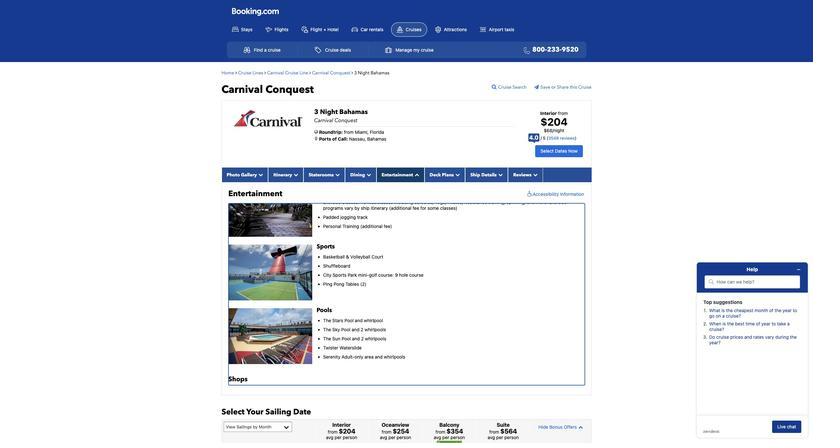 Task type: describe. For each thing, give the bounding box(es) containing it.
fee)
[[384, 224, 392, 229]]

per for $564
[[497, 435, 504, 440]]

from for interior from $204 avg per person
[[328, 429, 338, 435]]

angle right image for home
[[236, 70, 237, 75]]

1 vertical spatial conquest
[[266, 82, 314, 97]]

programs
[[323, 205, 344, 211]]

stays link
[[227, 23, 258, 36]]

$204 for interior from $204 avg per person
[[339, 428, 356, 435]]

carnival conquest link
[[312, 70, 352, 76]]

angle right image for carnival cruise line
[[310, 70, 311, 75]]

2 vertical spatial bahamas
[[368, 136, 387, 142]]

hotel
[[328, 27, 339, 32]]

nassau,
[[350, 136, 366, 142]]

suite from $564 avg per person
[[488, 422, 519, 440]]

chevron down image for staterooms
[[334, 172, 340, 177]]

flight
[[311, 27, 322, 32]]

taxis
[[505, 27, 515, 32]]

flight + hotel
[[311, 27, 339, 32]]

park
[[348, 272, 357, 278]]

save
[[541, 84, 551, 90]]

person for $354
[[451, 435, 466, 440]]

roundtrip:
[[319, 129, 343, 135]]

twister waterslide
[[323, 345, 362, 351]]

the for the stars pool and whirlpool
[[323, 318, 331, 323]]

from for roundtrip: from miami, florida
[[344, 129, 354, 135]]

miami,
[[355, 129, 369, 135]]

yoga,
[[435, 199, 447, 205]]

fee
[[413, 205, 420, 211]]

per for $254
[[389, 435, 396, 440]]

plans
[[442, 172, 454, 178]]

whirlpool
[[364, 318, 383, 323]]

ship
[[361, 205, 370, 211]]

$254
[[393, 428, 410, 435]]

offers
[[564, 424, 577, 430]]

chevron down image for dining
[[365, 172, 372, 177]]

interior
[[333, 422, 351, 428]]

rentals
[[370, 27, 384, 32]]

manage my cruise button
[[378, 44, 441, 56]]

from for balcony from $354 avg per person
[[436, 429, 446, 435]]

person for $564
[[505, 435, 519, 440]]

padded
[[323, 215, 339, 220]]

various
[[361, 199, 377, 205]]

pool for sun
[[342, 336, 351, 341]]

whirlpools for the sun pool and 2 whirlpools
[[365, 336, 387, 341]]

jogging
[[341, 215, 356, 220]]

cruise lines
[[238, 70, 264, 76]]

/ inside interior from $204 $68 / night
[[553, 128, 554, 133]]

personal training (additional fee)
[[323, 224, 392, 229]]

3 for 3 night bahamas carnival conquest
[[315, 107, 319, 116]]

find a cruise link
[[237, 44, 288, 56]]

2 for sky
[[361, 327, 364, 332]]

sky
[[333, 327, 340, 332]]

2 exercise from the left
[[550, 199, 567, 205]]

reviews button
[[509, 168, 544, 182]]

the for the sun pool and 2 whirlpools
[[323, 336, 331, 341]]

view
[[226, 424, 236, 429]]

car rentals
[[361, 27, 384, 32]]

chevron down image for gallery
[[257, 172, 263, 177]]

$204 for interior from $204 $68 / night
[[541, 116, 568, 128]]

flight + hotel link
[[297, 23, 344, 36]]

carnival conquest main content
[[219, 65, 595, 443]]

suite
[[497, 422, 510, 428]]

select for select your sailing date
[[222, 407, 245, 417]]

deck plans
[[430, 172, 454, 178]]

carnival cruise line image
[[233, 109, 303, 127]]

including
[[395, 199, 414, 205]]

cruise for cruise search
[[499, 84, 512, 90]]

your
[[247, 407, 264, 417]]

resistance
[[465, 199, 488, 205]]

only
[[355, 354, 364, 360]]

cruise search link
[[492, 84, 534, 90]]

ping pong tables (2)
[[323, 281, 367, 287]]

pool for stars
[[345, 318, 354, 323]]

paper plane image
[[535, 85, 541, 89]]

night for 3 night bahamas carnival conquest
[[320, 107, 338, 116]]

court
[[372, 254, 384, 259]]

and for the sun pool and 2 whirlpools
[[352, 336, 360, 341]]

wheelchair image
[[526, 191, 533, 197]]

padded jogging track
[[323, 215, 368, 220]]

deck
[[430, 172, 441, 178]]

carnival right line
[[312, 70, 329, 76]]

serenity
[[323, 354, 341, 360]]

chevron down image for itinerary
[[292, 172, 299, 177]]

ports
[[319, 136, 331, 142]]

by inside view sailings by month link
[[253, 424, 258, 429]]

city
[[323, 272, 332, 278]]

0 vertical spatial sports
[[317, 243, 335, 251]]

bahamas for 3 night bahamas
[[371, 70, 390, 76]]

search
[[513, 84, 527, 90]]

dates
[[556, 148, 568, 154]]

0 vertical spatial conquest
[[330, 70, 351, 76]]

from for oceanview from $254 avg per person
[[382, 429, 392, 435]]

photo gallery button
[[222, 168, 269, 182]]

sailing
[[266, 407, 292, 417]]

manage
[[396, 47, 413, 53]]

information
[[561, 191, 585, 197]]

avg for $564
[[488, 435, 496, 440]]

adult-
[[342, 354, 355, 360]]

golf
[[369, 272, 377, 278]]

classes:
[[342, 199, 360, 205]]

some
[[428, 205, 439, 211]]

person for $204
[[343, 435, 358, 440]]

oceanview
[[382, 422, 410, 428]]

hole
[[400, 272, 408, 278]]

or
[[552, 84, 556, 90]]

ports of call: nassau, bahamas
[[319, 136, 387, 142]]

cruise left line
[[285, 70, 299, 76]]

carnival down cruise lines link
[[222, 82, 263, 97]]

(2)
[[361, 281, 367, 287]]

chevron up image
[[577, 425, 584, 429]]

basketball
[[323, 254, 345, 259]]

hide
[[539, 424, 549, 430]]

interior from $204 avg per person
[[326, 422, 358, 440]]

mini-
[[359, 272, 369, 278]]

2 for sun
[[361, 336, 364, 341]]

whirlpools for the sky pool and 2 whirlpools
[[365, 327, 386, 332]]

hide bonus offers
[[539, 424, 577, 430]]

recommended image
[[437, 441, 462, 443]]

training,
[[489, 199, 506, 205]]

track
[[357, 215, 368, 220]]

chevron up image
[[414, 172, 420, 177]]

and for the stars pool and whirlpool
[[355, 318, 363, 323]]



Task type: vqa. For each thing, say whether or not it's contained in the screenshot.
Age Restrictions
no



Task type: locate. For each thing, give the bounding box(es) containing it.
2 vertical spatial conquest
[[335, 117, 358, 124]]

chevron down image for deck plans
[[454, 172, 460, 177]]

deals
[[340, 47, 351, 53]]

1 vertical spatial (additional
[[361, 224, 383, 229]]

1 horizontal spatial select
[[541, 148, 554, 154]]

carnival
[[267, 70, 284, 76], [312, 70, 329, 76], [222, 82, 263, 97], [315, 117, 334, 124]]

avg for $354
[[434, 435, 442, 440]]

(
[[547, 136, 549, 141]]

manage my cruise
[[396, 47, 434, 53]]

the left sky
[[323, 327, 331, 332]]

home
[[222, 70, 234, 76]]

avg inside oceanview from $254 avg per person
[[380, 435, 388, 440]]

angle right image
[[265, 70, 266, 75]]

angle right image left 3 night bahamas
[[352, 70, 353, 75]]

and up the sky pool and 2 whirlpools
[[355, 318, 363, 323]]

0 vertical spatial 2
[[361, 327, 364, 332]]

$564
[[501, 428, 518, 435]]

1 exercise from the left
[[323, 199, 341, 205]]

1 horizontal spatial cruise
[[421, 47, 434, 53]]

entertainment button
[[377, 168, 425, 182]]

view sailings by month
[[226, 424, 272, 429]]

angle right image right home 'link'
[[236, 70, 237, 75]]

airport taxis
[[489, 27, 515, 32]]

1 chevron down image from the left
[[257, 172, 263, 177]]

avg down interior
[[326, 435, 334, 440]]

1 horizontal spatial angle right image
[[310, 70, 311, 75]]

from right interior
[[559, 110, 568, 116]]

the sky pool and 2 whirlpools
[[323, 327, 386, 332]]

3 for 3 night bahamas
[[355, 70, 357, 76]]

my
[[414, 47, 420, 53]]

1 vertical spatial 2
[[361, 336, 364, 341]]

800-233-9520 link
[[522, 45, 579, 55]]

per inside oceanview from $254 avg per person
[[389, 435, 396, 440]]

share
[[558, 84, 569, 90]]

conquest down cruise deals
[[330, 70, 351, 76]]

cruise left 'deals'
[[325, 47, 339, 53]]

1 vertical spatial /
[[541, 136, 542, 141]]

ship details
[[471, 172, 497, 178]]

1 horizontal spatial 3
[[355, 70, 357, 76]]

attractions
[[444, 27, 467, 32]]

2 horizontal spatial chevron down image
[[532, 172, 538, 177]]

0 horizontal spatial $204
[[339, 428, 356, 435]]

chevron down image left dining in the left top of the page
[[334, 172, 340, 177]]

carnival right angle right icon
[[267, 70, 284, 76]]

and down 'wheelchair' icon
[[527, 199, 535, 205]]

chevron down image up "various" at the top of the page
[[365, 172, 372, 177]]

from down oceanview on the bottom of the page
[[382, 429, 392, 435]]

per for $354
[[443, 435, 450, 440]]

the down 'pools'
[[323, 318, 331, 323]]

staterooms
[[309, 172, 334, 178]]

carnival cruise line link
[[267, 70, 309, 76]]

line
[[300, 70, 309, 76]]

by inside exercise classes: various classes including aerobics, yoga, pilates, resistance training, spinning, and more. exercise programs vary by ship itinerary (additional fee for some classes)
[[355, 205, 360, 211]]

chevron down image left staterooms
[[292, 172, 299, 177]]

chevron down image left ship at the top right of the page
[[454, 172, 460, 177]]

/ up 4.0 / 5 ( 3548 reviews )
[[553, 128, 554, 133]]

chevron down image left reviews
[[497, 172, 503, 177]]

0 vertical spatial (additional
[[390, 205, 412, 211]]

of
[[333, 136, 337, 142]]

3548 reviews link
[[549, 136, 576, 141]]

3 up globe 'image'
[[315, 107, 319, 116]]

0 vertical spatial select
[[541, 148, 554, 154]]

roundtrip: from miami, florida
[[319, 129, 385, 135]]

4.0
[[530, 134, 539, 141]]

0 vertical spatial bahamas
[[371, 70, 390, 76]]

2 angle right image from the left
[[310, 70, 311, 75]]

person inside oceanview from $254 avg per person
[[397, 435, 412, 440]]

cruises link
[[392, 22, 428, 37]]

find
[[254, 47, 263, 53]]

angle right image
[[236, 70, 237, 75], [310, 70, 311, 75], [352, 70, 353, 75]]

2 vertical spatial the
[[323, 336, 331, 341]]

person for $254
[[397, 435, 412, 440]]

chevron down image inside 'staterooms' dropdown button
[[334, 172, 340, 177]]

1 the from the top
[[323, 318, 331, 323]]

$204 inside interior from $204 avg per person
[[339, 428, 356, 435]]

select for select          dates now
[[541, 148, 554, 154]]

0 horizontal spatial cruise
[[268, 47, 281, 53]]

by
[[355, 205, 360, 211], [253, 424, 258, 429]]

5
[[544, 136, 546, 141]]

0 vertical spatial entertainment
[[382, 172, 414, 178]]

angle right image right line
[[310, 70, 311, 75]]

from inside balcony from $354 avg per person
[[436, 429, 446, 435]]

and right area
[[375, 354, 383, 360]]

chevron down image inside the 'deck plans' dropdown button
[[454, 172, 460, 177]]

1 chevron down image from the left
[[292, 172, 299, 177]]

$204 inside interior from $204 $68 / night
[[541, 116, 568, 128]]

travel menu navigation
[[227, 41, 587, 58]]

pool right sky
[[342, 327, 351, 332]]

1 horizontal spatial exercise
[[550, 199, 567, 205]]

cruise right my
[[421, 47, 434, 53]]

2 vertical spatial whirlpools
[[384, 354, 406, 360]]

1 horizontal spatial by
[[355, 205, 360, 211]]

1 vertical spatial whirlpools
[[365, 336, 387, 341]]

0 horizontal spatial select
[[222, 407, 245, 417]]

pool for sky
[[342, 327, 351, 332]]

avg inside "suite from $564 avg per person"
[[488, 435, 496, 440]]

select inside select          dates now link
[[541, 148, 554, 154]]

pool up the sky pool and 2 whirlpools
[[345, 318, 354, 323]]

avg up recommended image
[[434, 435, 442, 440]]

map marker image
[[315, 136, 318, 141]]

carnival up roundtrip:
[[315, 117, 334, 124]]

and inside exercise classes: various classes including aerobics, yoga, pilates, resistance training, spinning, and more. exercise programs vary by ship itinerary (additional fee for some classes)
[[527, 199, 535, 205]]

(additional inside exercise classes: various classes including aerobics, yoga, pilates, resistance training, spinning, and more. exercise programs vary by ship itinerary (additional fee for some classes)
[[390, 205, 412, 211]]

1 vertical spatial sports
[[333, 272, 347, 278]]

person down oceanview on the bottom of the page
[[397, 435, 412, 440]]

per inside interior from $204 avg per person
[[335, 435, 342, 440]]

chevron down image inside photo gallery dropdown button
[[257, 172, 263, 177]]

1 horizontal spatial /
[[553, 128, 554, 133]]

1 vertical spatial night
[[320, 107, 338, 116]]

find a cruise
[[254, 47, 281, 53]]

3 inside 3 night bahamas carnival conquest
[[315, 107, 319, 116]]

whirlpools
[[365, 327, 386, 332], [365, 336, 387, 341], [384, 354, 406, 360]]

0 horizontal spatial night
[[320, 107, 338, 116]]

city sports park mini-golf course: 9 hole course
[[323, 272, 424, 278]]

night right carnival conquest link
[[358, 70, 370, 76]]

2 down the sky pool and 2 whirlpools
[[361, 336, 364, 341]]

chevron down image inside itinerary dropdown button
[[292, 172, 299, 177]]

cruise for manage my cruise
[[421, 47, 434, 53]]

9
[[395, 272, 398, 278]]

2 avg from the left
[[380, 435, 388, 440]]

shops
[[229, 375, 248, 384]]

spinning,
[[507, 199, 526, 205]]

4 per from the left
[[497, 435, 504, 440]]

car
[[361, 27, 368, 32]]

area
[[365, 354, 374, 360]]

2 cruise from the left
[[421, 47, 434, 53]]

florida
[[370, 129, 385, 135]]

0 vertical spatial whirlpools
[[365, 327, 386, 332]]

1 vertical spatial the
[[323, 327, 331, 332]]

select up view
[[222, 407, 245, 417]]

per down oceanview on the bottom of the page
[[389, 435, 396, 440]]

3 person from the left
[[451, 435, 466, 440]]

1 vertical spatial select
[[222, 407, 245, 417]]

carnival inside 3 night bahamas carnival conquest
[[315, 117, 334, 124]]

from inside interior from $204 avg per person
[[328, 429, 338, 435]]

shuffleboard
[[323, 263, 351, 269]]

3 per from the left
[[443, 435, 450, 440]]

0 vertical spatial $204
[[541, 116, 568, 128]]

chevron down image up 'wheelchair' icon
[[532, 172, 538, 177]]

select
[[541, 148, 554, 154], [222, 407, 245, 417]]

1 horizontal spatial $204
[[541, 116, 568, 128]]

select your sailing date
[[222, 407, 311, 417]]

chevron down image left itinerary
[[257, 172, 263, 177]]

per for $204
[[335, 435, 342, 440]]

0 vertical spatial night
[[358, 70, 370, 76]]

from for suite from $564 avg per person
[[490, 429, 500, 435]]

/ left 5 at the top right of the page
[[541, 136, 542, 141]]

person inside interior from $204 avg per person
[[343, 435, 358, 440]]

cruise inside dropdown button
[[421, 47, 434, 53]]

carnival conquest down angle right icon
[[222, 82, 314, 97]]

save or share this cruise link
[[535, 84, 592, 90]]

select down "("
[[541, 148, 554, 154]]

0 vertical spatial by
[[355, 205, 360, 211]]

$204
[[541, 116, 568, 128], [339, 428, 356, 435]]

by left ship
[[355, 205, 360, 211]]

chevron down image inside dining dropdown button
[[365, 172, 372, 177]]

chevron down image for details
[[497, 172, 503, 177]]

0 vertical spatial the
[[323, 318, 331, 323]]

person inside "suite from $564 avg per person"
[[505, 435, 519, 440]]

sports up pong at the left bottom
[[333, 272, 347, 278]]

exercise down accessibility information
[[550, 199, 567, 205]]

0 horizontal spatial angle right image
[[236, 70, 237, 75]]

pool right the sun in the bottom of the page
[[342, 336, 351, 341]]

person up recommended image
[[451, 435, 466, 440]]

from down interior
[[328, 429, 338, 435]]

select          dates now
[[541, 148, 578, 154]]

cruise search
[[499, 84, 527, 90]]

now
[[569, 148, 578, 154]]

bahamas for 3 night bahamas carnival conquest
[[340, 107, 368, 116]]

1 horizontal spatial entertainment
[[382, 172, 414, 178]]

4 avg from the left
[[488, 435, 496, 440]]

cruise lines link
[[238, 70, 264, 76]]

0 vertical spatial carnival conquest
[[312, 70, 351, 76]]

avg down oceanview on the bottom of the page
[[380, 435, 388, 440]]

1 vertical spatial pool
[[342, 327, 351, 332]]

entertainment inside dropdown button
[[382, 172, 414, 178]]

airport
[[489, 27, 504, 32]]

by left month
[[253, 424, 258, 429]]

and down the sky pool and 2 whirlpools
[[352, 336, 360, 341]]

pilates,
[[448, 199, 463, 205]]

1 vertical spatial bahamas
[[340, 107, 368, 116]]

0 horizontal spatial entertainment
[[229, 188, 283, 199]]

from inside interior from $204 $68 / night
[[559, 110, 568, 116]]

cruise right a
[[268, 47, 281, 53]]

4.0 / 5 ( 3548 reviews )
[[530, 134, 577, 141]]

from inside "suite from $564 avg per person"
[[490, 429, 500, 435]]

night up roundtrip:
[[320, 107, 338, 116]]

1 person from the left
[[343, 435, 358, 440]]

0 vertical spatial pool
[[345, 318, 354, 323]]

whirlpools for serenity adult-only area and whirlpools
[[384, 354, 406, 360]]

this
[[570, 84, 578, 90]]

sports up basketball
[[317, 243, 335, 251]]

and up the sun pool and 2 whirlpools
[[352, 327, 360, 332]]

sports
[[317, 243, 335, 251], [333, 272, 347, 278]]

2 the from the top
[[323, 327, 331, 332]]

1 horizontal spatial chevron down image
[[497, 172, 503, 177]]

avg for $254
[[380, 435, 388, 440]]

/ inside 4.0 / 5 ( 3548 reviews )
[[541, 136, 542, 141]]

classes
[[378, 199, 393, 205]]

reviews
[[514, 172, 532, 178]]

aerobics,
[[415, 199, 434, 205]]

person down interior
[[343, 435, 358, 440]]

chevron down image inside ship details dropdown button
[[497, 172, 503, 177]]

conquest inside 3 night bahamas carnival conquest
[[335, 117, 358, 124]]

4 person from the left
[[505, 435, 519, 440]]

cruise for cruise lines
[[238, 70, 252, 76]]

reviews
[[561, 136, 576, 141]]

vary
[[345, 205, 354, 211]]

2 chevron down image from the left
[[497, 172, 503, 177]]

1 vertical spatial carnival conquest
[[222, 82, 314, 97]]

3 chevron down image from the left
[[532, 172, 538, 177]]

per inside balcony from $354 avg per person
[[443, 435, 450, 440]]

cruise
[[325, 47, 339, 53], [238, 70, 252, 76], [285, 70, 299, 76], [499, 84, 512, 90], [579, 84, 592, 90]]

call:
[[338, 136, 348, 142]]

training
[[343, 224, 360, 229]]

the for the sky pool and 2 whirlpools
[[323, 327, 331, 332]]

cruise left search
[[499, 84, 512, 90]]

conquest up roundtrip: from miami, florida
[[335, 117, 358, 124]]

1 horizontal spatial night
[[358, 70, 370, 76]]

flights link
[[261, 23, 294, 36]]

cruise inside the travel menu navigation
[[325, 47, 339, 53]]

(additional down track
[[361, 224, 383, 229]]

1 vertical spatial 3
[[315, 107, 319, 116]]

3 avg from the left
[[434, 435, 442, 440]]

airport taxis link
[[475, 23, 520, 36]]

avg left $564
[[488, 435, 496, 440]]

booking.com home image
[[232, 7, 279, 16]]

per up recommended image
[[443, 435, 450, 440]]

from for interior from $204 $68 / night
[[559, 110, 568, 116]]

1 vertical spatial $204
[[339, 428, 356, 435]]

attractions link
[[430, 23, 473, 36]]

1 cruise from the left
[[268, 47, 281, 53]]

per down interior
[[335, 435, 342, 440]]

avg inside balcony from $354 avg per person
[[434, 435, 442, 440]]

from inside oceanview from $254 avg per person
[[382, 429, 392, 435]]

person inside balcony from $354 avg per person
[[451, 435, 466, 440]]

lines
[[253, 70, 264, 76]]

flights
[[275, 27, 289, 32]]

itinerary
[[274, 172, 292, 178]]

1 vertical spatial entertainment
[[229, 188, 283, 199]]

chevron down image
[[292, 172, 299, 177], [334, 172, 340, 177], [365, 172, 372, 177], [454, 172, 460, 177]]

3 right carnival conquest link
[[355, 70, 357, 76]]

search image
[[492, 84, 499, 89]]

(additional down including
[[390, 205, 412, 211]]

0 vertical spatial /
[[553, 128, 554, 133]]

1 horizontal spatial (additional
[[390, 205, 412, 211]]

cruise for find a cruise
[[268, 47, 281, 53]]

0 horizontal spatial exercise
[[323, 199, 341, 205]]

night inside 3 night bahamas carnival conquest
[[320, 107, 338, 116]]

exercise up programs
[[323, 199, 341, 205]]

2 horizontal spatial angle right image
[[352, 70, 353, 75]]

conquest down the "carnival cruise line" link
[[266, 82, 314, 97]]

0 horizontal spatial 3
[[315, 107, 319, 116]]

0 horizontal spatial by
[[253, 424, 258, 429]]

0 horizontal spatial /
[[541, 136, 542, 141]]

serenity adult-only area and whirlpools
[[323, 354, 406, 360]]

from down suite
[[490, 429, 500, 435]]

1 vertical spatial by
[[253, 424, 258, 429]]

cruise left "lines"
[[238, 70, 252, 76]]

view sailings by month link
[[224, 422, 292, 432]]

1 per from the left
[[335, 435, 342, 440]]

2 up the sun pool and 2 whirlpools
[[361, 327, 364, 332]]

2 person from the left
[[397, 435, 412, 440]]

night for 3 night bahamas
[[358, 70, 370, 76]]

1 angle right image from the left
[[236, 70, 237, 75]]

the left the sun in the bottom of the page
[[323, 336, 331, 341]]

cruise right this
[[579, 84, 592, 90]]

4 chevron down image from the left
[[454, 172, 460, 177]]

cruise for cruise deals
[[325, 47, 339, 53]]

carnival conquest down cruise deals link
[[312, 70, 351, 76]]

details
[[482, 172, 497, 178]]

0 horizontal spatial (additional
[[361, 224, 383, 229]]

3 chevron down image from the left
[[365, 172, 372, 177]]

and for the sky pool and 2 whirlpools
[[352, 327, 360, 332]]

avg inside interior from $204 avg per person
[[326, 435, 334, 440]]

globe image
[[315, 129, 318, 134]]

0 vertical spatial 3
[[355, 70, 357, 76]]

the stars pool and whirlpool
[[323, 318, 383, 323]]

entertainment up including
[[382, 172, 414, 178]]

per down suite
[[497, 435, 504, 440]]

from up ports of call: nassau, bahamas
[[344, 129, 354, 135]]

from down balcony
[[436, 429, 446, 435]]

2 per from the left
[[389, 435, 396, 440]]

night
[[554, 128, 565, 133]]

chevron down image inside reviews dropdown button
[[532, 172, 538, 177]]

+
[[324, 27, 327, 32]]

bahamas inside 3 night bahamas carnival conquest
[[340, 107, 368, 116]]

more.
[[536, 199, 548, 205]]

cruise deals
[[325, 47, 351, 53]]

exercise classes: various classes including aerobics, yoga, pilates, resistance training, spinning, and more. exercise programs vary by ship itinerary (additional fee for some classes)
[[323, 199, 567, 211]]

person down suite
[[505, 435, 519, 440]]

2 vertical spatial pool
[[342, 336, 351, 341]]

accessibility
[[533, 191, 560, 197]]

avg for $204
[[326, 435, 334, 440]]

2 chevron down image from the left
[[334, 172, 340, 177]]

entertainment down gallery
[[229, 188, 283, 199]]

0 horizontal spatial chevron down image
[[257, 172, 263, 177]]

3 the from the top
[[323, 336, 331, 341]]

pools
[[317, 306, 332, 315]]

chevron down image
[[257, 172, 263, 177], [497, 172, 503, 177], [532, 172, 538, 177]]

sailings
[[237, 424, 252, 429]]

3 angle right image from the left
[[352, 70, 353, 75]]

angle right image for carnival conquest
[[352, 70, 353, 75]]

per inside "suite from $564 avg per person"
[[497, 435, 504, 440]]

1 avg from the left
[[326, 435, 334, 440]]



